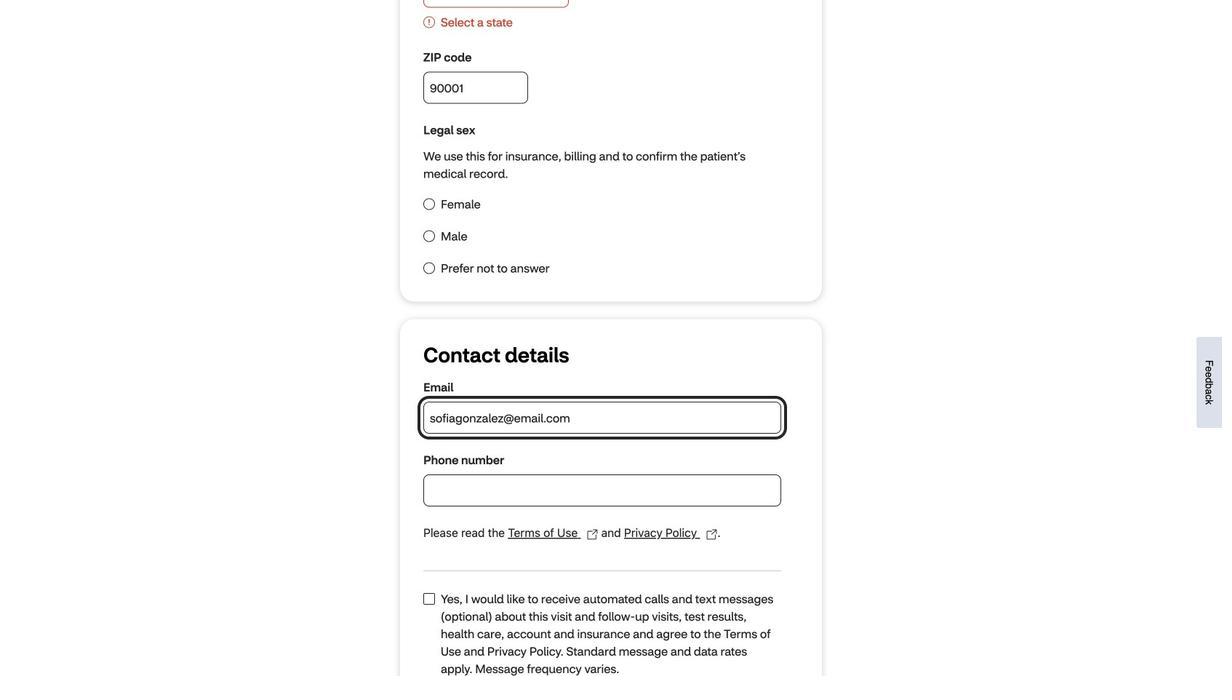 Task type: vqa. For each thing, say whether or not it's contained in the screenshot.
the topmost :
no



Task type: describe. For each thing, give the bounding box(es) containing it.
opens in a new tab image
[[706, 529, 718, 540]]

opens in a new tab image
[[587, 529, 599, 540]]

error: image
[[424, 14, 435, 31]]



Task type: locate. For each thing, give the bounding box(es) containing it.
None radio
[[424, 198, 435, 210], [424, 262, 435, 274], [424, 198, 435, 210], [424, 262, 435, 274]]

group
[[400, 319, 822, 676]]

None text field
[[424, 72, 528, 104]]

None radio
[[424, 230, 435, 242]]

None email field
[[424, 402, 782, 434]]

None telephone field
[[424, 475, 782, 507]]

None checkbox
[[424, 593, 435, 605]]



